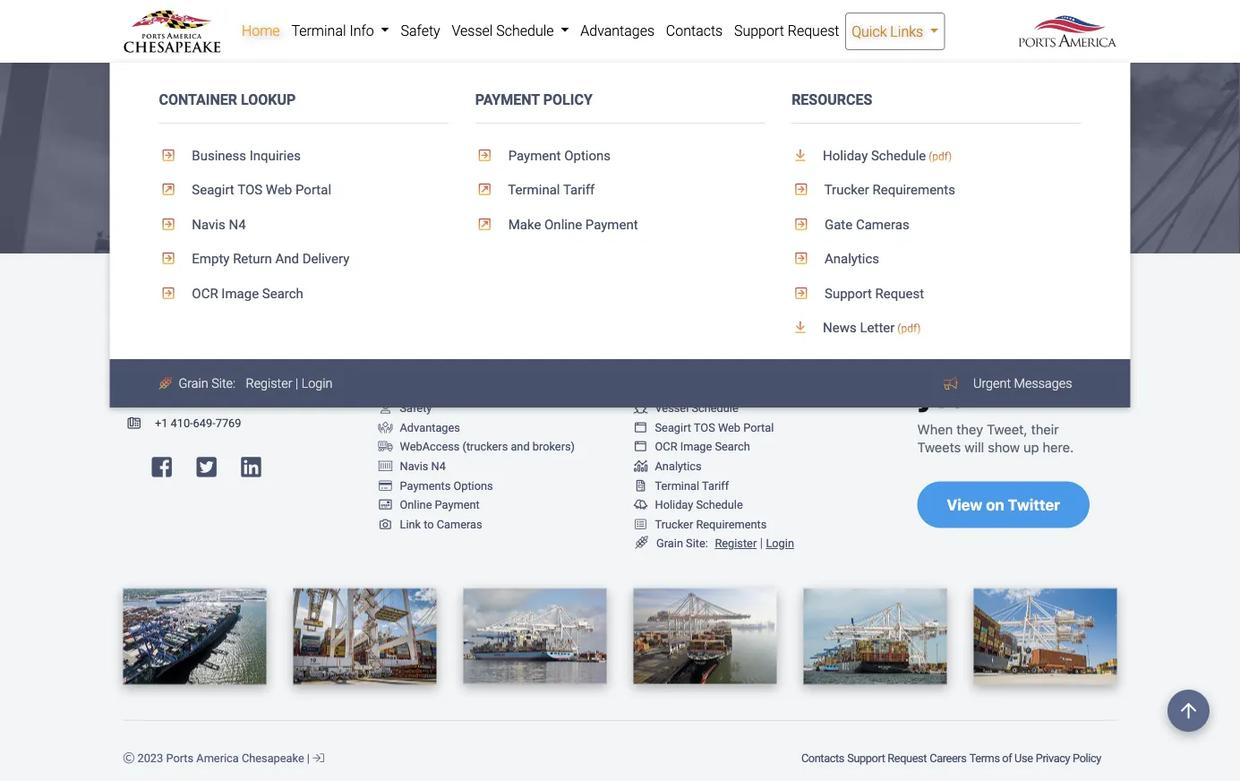 Task type: locate. For each thing, give the bounding box(es) containing it.
terminal inside "quick links" "element"
[[508, 182, 560, 198]]

1 horizontal spatial business
[[655, 363, 702, 376]]

1 horizontal spatial portal
[[744, 421, 774, 434]]

container down the 37
[[634, 160, 710, 182]]

login link for register | login
[[302, 376, 333, 391]]

terminal tariff link up holiday schedule link
[[634, 479, 729, 492]]

inquiries
[[250, 148, 301, 163], [705, 363, 748, 376]]

0 horizontal spatial container
[[159, 91, 237, 108]]

safety link up hand receiving image
[[379, 401, 432, 415]]

1 horizontal spatial image
[[681, 440, 712, 453]]

0 vertical spatial navis n4 link
[[159, 207, 449, 242]]

0 vertical spatial business inquiries link
[[159, 138, 449, 173]]

seagirt tos web portal link up empty return and delivery link
[[159, 173, 449, 207]]

container inside "quick links" "element"
[[159, 91, 237, 108]]

site: inside the grain site: register | login
[[686, 537, 709, 550]]

2 vertical spatial request
[[888, 752, 927, 765]]

0 horizontal spatial inquiries
[[250, 148, 301, 163]]

(pdf) down "13,650"
[[929, 150, 953, 163]]

support request link left careers
[[846, 743, 929, 774]]

0 horizontal spatial holiday
[[655, 498, 694, 512]]

use
[[1015, 752, 1033, 765]]

1 vertical spatial vessel schedule link
[[634, 401, 739, 415]]

equipment
[[123, 160, 208, 182]]

1 horizontal spatial requirements
[[873, 182, 956, 198]]

coast
[[1030, 33, 1104, 66]]

cameras right 'gate'
[[856, 217, 910, 232]]

grain site: register | login
[[657, 535, 795, 551]]

holiday schedule (pdf)
[[820, 148, 953, 163]]

0 vertical spatial contacts
[[666, 22, 723, 39]]

one of the highest productivity of container operations on the u.s. east coast
[[123, 33, 1104, 66]]

ocr image search link
[[159, 276, 449, 311], [634, 440, 751, 453]]

0 horizontal spatial contacts
[[666, 22, 723, 39]]

1 vertical spatial safety link
[[379, 401, 432, 415]]

ocr down empty
[[192, 286, 218, 301]]

0 vertical spatial tos
[[238, 182, 263, 198]]

support request link up letter
[[792, 276, 1082, 311]]

1 horizontal spatial navis n4
[[400, 459, 446, 473]]

1 vertical spatial terminal tariff link
[[634, 479, 729, 492]]

search inside "quick links" "element"
[[262, 286, 304, 301]]

1 horizontal spatial seagirt tos web portal link
[[634, 421, 774, 434]]

image
[[222, 286, 259, 301], [681, 440, 712, 453]]

image up holiday schedule
[[681, 440, 712, 453]]

advantages
[[581, 22, 655, 39], [400, 421, 460, 434]]

0 vertical spatial holiday
[[823, 148, 868, 163]]

webaccess (truckers and brokers) link
[[379, 440, 575, 453]]

0 horizontal spatial grain
[[179, 376, 208, 391]]

1 horizontal spatial inquiries
[[705, 363, 748, 376]]

0 horizontal spatial terminal
[[292, 22, 346, 39]]

web up holiday schedule
[[718, 421, 741, 434]]

and
[[511, 440, 530, 453]]

business inquiries down "million"
[[189, 148, 301, 163]]

payment down the payment options link
[[586, 217, 638, 232]]

contacts support request careers terms of use privacy policy
[[802, 752, 1102, 765]]

request up "latest"
[[876, 286, 925, 301]]

links
[[891, 23, 924, 40]]

1 vertical spatial grain
[[657, 537, 684, 550]]

1 horizontal spatial options
[[565, 148, 611, 163]]

0 vertical spatial safety
[[401, 22, 440, 39]]

37 mph
[[634, 103, 732, 150]]

support request link
[[729, 13, 846, 48], [792, 276, 1082, 311], [846, 743, 929, 774]]

0 horizontal spatial home
[[242, 22, 280, 39]]

0 vertical spatial navis
[[192, 217, 226, 232]]

tariff
[[563, 182, 595, 198], [702, 479, 729, 492]]

navis n4 inside "quick links" "element"
[[189, 217, 246, 232]]

home up lookup
[[242, 22, 280, 39]]

0 horizontal spatial trucker requirements
[[655, 517, 767, 531]]

|
[[296, 376, 299, 391], [760, 535, 763, 551], [307, 752, 310, 765]]

site: inside "quick links" "element"
[[212, 376, 236, 391]]

analytics link up "latest"
[[792, 242, 1082, 276]]

navis inside "quick links" "element"
[[192, 217, 226, 232]]

policy inside "quick links" "element"
[[544, 91, 593, 108]]

options inside "quick links" "element"
[[565, 148, 611, 163]]

safety right info
[[401, 22, 440, 39]]

support request link left the quick at the top right of page
[[729, 13, 846, 48]]

seagirt tos web portal up return
[[189, 182, 332, 198]]

vessel schedule link
[[446, 13, 575, 48], [634, 401, 739, 415]]

1 vertical spatial navis
[[400, 459, 429, 473]]

jobs
[[939, 160, 978, 182]]

credit card image
[[379, 480, 393, 491]]

0 horizontal spatial (pdf)
[[898, 323, 921, 335]]

business inquiries link for ocr image search link to the bottom
[[634, 363, 748, 376]]

n4
[[229, 217, 246, 232], [431, 459, 446, 473]]

browser image down the ship icon
[[634, 422, 648, 433]]

business
[[192, 148, 246, 163], [655, 363, 702, 376]]

support up news
[[825, 286, 872, 301]]

terminal up holiday schedule link
[[655, 479, 700, 492]]

1 vertical spatial business
[[655, 363, 702, 376]]

the
[[214, 33, 255, 66], [861, 33, 902, 66]]

terminal up the make
[[508, 182, 560, 198]]

grain inside "quick links" "element"
[[179, 376, 208, 391]]

options
[[565, 148, 611, 163], [454, 479, 493, 492]]

container lookup
[[159, 91, 296, 108]]

payment down payment policy at left top
[[509, 148, 561, 163]]

schedule right the ship icon
[[692, 401, 739, 415]]

1 horizontal spatial contacts
[[802, 752, 845, 765]]

1 vertical spatial support
[[825, 286, 872, 301]]

ocr image search down return
[[189, 286, 304, 301]]

1 vertical spatial arrow to bottom image
[[792, 321, 820, 334]]

seagirt up holiday schedule link
[[655, 421, 692, 434]]

requirements up the grain site: register | login
[[696, 517, 767, 531]]

quick links element
[[110, 63, 1131, 407]]

2 arrow to bottom image from the top
[[792, 321, 820, 334]]

0 horizontal spatial vessel schedule
[[452, 22, 558, 39]]

1 horizontal spatial grain
[[657, 537, 684, 550]]

analytics
[[822, 251, 880, 267], [655, 459, 702, 473]]

payments
[[400, 479, 451, 492]]

grain
[[179, 376, 208, 391], [657, 537, 684, 550]]

wheat image inside "quick links" "element"
[[159, 377, 176, 390]]

n4 inside "quick links" "element"
[[229, 217, 246, 232]]

terminal tariff
[[505, 182, 595, 198], [655, 479, 729, 492]]

online payment link
[[379, 498, 480, 512]]

0 vertical spatial wheat image
[[159, 377, 176, 390]]

support left careers
[[848, 752, 886, 765]]

login link for grain site: register | login
[[766, 537, 795, 550]]

business inquiries right search image
[[655, 363, 748, 376]]

online up link at the left
[[400, 498, 432, 512]]

1 horizontal spatial (pdf)
[[929, 150, 953, 163]]

0 vertical spatial business
[[192, 148, 246, 163]]

0 vertical spatial business inquiries
[[189, 148, 301, 163]]

n4 up payments options link
[[431, 459, 446, 473]]

wheat image for register
[[159, 377, 176, 390]]

1 vertical spatial trucker
[[655, 517, 694, 531]]

support
[[735, 22, 785, 39], [825, 286, 872, 301], [848, 752, 886, 765]]

analytics right analytics "icon"
[[655, 459, 702, 473]]

safety right the user hard hat icon
[[400, 401, 432, 415]]

cameras down online payment
[[437, 517, 483, 531]]

browser image for ocr
[[634, 441, 648, 452]]

0 horizontal spatial navis
[[192, 217, 226, 232]]

1 vertical spatial register
[[715, 537, 757, 550]]

0 horizontal spatial the
[[214, 33, 255, 66]]

search up holiday schedule
[[715, 440, 751, 453]]

policy
[[544, 91, 593, 108], [1073, 752, 1102, 765]]

seagirt down 142 million
[[192, 182, 234, 198]]

safety
[[401, 22, 440, 39], [400, 401, 432, 415]]

0 horizontal spatial web
[[266, 182, 292, 198]]

trucker requirements inside "quick links" "element"
[[822, 182, 956, 198]]

options up make online payment
[[565, 148, 611, 163]]

n4 up return
[[229, 217, 246, 232]]

grain site:
[[179, 376, 236, 391]]

(pdf) inside news letter (pdf)
[[898, 323, 921, 335]]

1 horizontal spatial login link
[[766, 537, 795, 550]]

0 horizontal spatial image
[[222, 286, 259, 301]]

requirements
[[873, 182, 956, 198], [696, 517, 767, 531]]

1 vertical spatial search
[[715, 440, 751, 453]]

+1 410-649-7769
[[155, 417, 241, 430]]

holiday right the bells image
[[655, 498, 694, 512]]

of up payment policy at left top
[[519, 33, 545, 66]]

home right anchor icon
[[403, 363, 434, 376]]

web inside "quick links" "element"
[[266, 182, 292, 198]]

ocr image search
[[189, 286, 304, 301], [655, 440, 751, 453]]

business inquiries
[[189, 148, 301, 163], [655, 363, 748, 376]]

hand receiving image
[[379, 422, 393, 433]]

ship image
[[634, 402, 648, 414]]

ocr image search up holiday schedule
[[655, 440, 751, 453]]

options up online payment
[[454, 479, 493, 492]]

2 vertical spatial terminal
[[655, 479, 700, 492]]

messages
[[1015, 376, 1073, 391]]

policy right privacy
[[1073, 752, 1102, 765]]

0 vertical spatial online
[[545, 217, 582, 232]]

vessel schedule link down search image
[[634, 401, 739, 415]]

inquiries down "million"
[[250, 148, 301, 163]]

analytics image
[[634, 460, 648, 472]]

search down and
[[262, 286, 304, 301]]

1 horizontal spatial analytics
[[822, 251, 880, 267]]

1 horizontal spatial business inquiries link
[[634, 363, 748, 376]]

tos up holiday schedule
[[694, 421, 716, 434]]

to
[[424, 517, 434, 531]]

facebook square image
[[152, 455, 172, 478]]

trucker down holiday schedule link
[[655, 517, 694, 531]]

terminal tariff inside "quick links" "element"
[[505, 182, 595, 198]]

arrow to bottom image left news
[[792, 321, 820, 334]]

support request up news letter (pdf) on the right top
[[822, 286, 925, 301]]

million
[[211, 103, 289, 134]]

1 horizontal spatial terminal tariff
[[655, 479, 729, 492]]

1 horizontal spatial ocr image search link
[[634, 440, 751, 453]]

(pdf) right letter
[[898, 323, 921, 335]]

home link up the user hard hat icon
[[379, 363, 434, 376]]

navis
[[192, 217, 226, 232], [400, 459, 429, 473]]

holiday down resources
[[823, 148, 868, 163]]

schedule left jobs
[[872, 148, 927, 163]]

make online payment
[[505, 217, 638, 232]]

analytics down 'gate'
[[822, 251, 880, 267]]

ocr up holiday schedule link
[[655, 440, 678, 453]]

grain for grain site: register | login
[[657, 537, 684, 550]]

options for payments options
[[454, 479, 493, 492]]

link to cameras link
[[379, 517, 483, 531]]

1 vertical spatial login
[[766, 537, 795, 550]]

0 vertical spatial grain
[[179, 376, 208, 391]]

1 horizontal spatial ocr
[[655, 440, 678, 453]]

1 vertical spatial cameras
[[437, 517, 483, 531]]

0 horizontal spatial requirements
[[696, 517, 767, 531]]

login
[[302, 376, 333, 391], [766, 537, 795, 550]]

vessel schedule
[[452, 22, 558, 39], [655, 401, 739, 415]]

+1
[[155, 417, 168, 430]]

navis n4
[[189, 217, 246, 232], [400, 459, 446, 473]]

request left careers
[[888, 752, 927, 765]]

wheat image down list alt icon on the bottom of the page
[[634, 537, 650, 550]]

holiday inside "quick links" "element"
[[823, 148, 868, 163]]

tariff up holiday schedule
[[702, 479, 729, 492]]

| inside "quick links" "element"
[[296, 376, 299, 391]]

0 vertical spatial seagirt
[[192, 182, 234, 198]]

of
[[181, 33, 207, 66], [519, 33, 545, 66], [1003, 752, 1013, 765]]

0 horizontal spatial site:
[[212, 376, 236, 391]]

camera image
[[379, 518, 393, 530]]

cameras
[[856, 217, 910, 232], [437, 517, 483, 531]]

1 horizontal spatial analytics link
[[792, 242, 1082, 276]]

online right the make
[[545, 217, 582, 232]]

terms of use link
[[968, 743, 1035, 774]]

1 vertical spatial advantages
[[400, 421, 460, 434]]

container storage image
[[379, 460, 393, 472]]

0 vertical spatial tariff
[[563, 182, 595, 198]]

0 horizontal spatial tariff
[[563, 182, 595, 198]]

support request left the quick at the top right of page
[[735, 22, 840, 39]]

0 horizontal spatial seagirt tos web portal link
[[159, 173, 449, 207]]

trucker requirements down holiday schedule (pdf)
[[822, 182, 956, 198]]

0 vertical spatial image
[[222, 286, 259, 301]]

browser image
[[634, 422, 648, 433], [634, 441, 648, 452]]

terminal tariff up holiday schedule link
[[655, 479, 729, 492]]

vessel schedule link up payment policy at left top
[[446, 13, 575, 48]]

0 vertical spatial trucker requirements
[[822, 182, 956, 198]]

1 horizontal spatial the
[[861, 33, 902, 66]]

ocr
[[192, 286, 218, 301], [655, 440, 678, 453]]

business inquiries link down "million"
[[159, 138, 449, 173]]

truck container image
[[379, 441, 393, 452]]

go to top image
[[1168, 690, 1210, 732]]

operations
[[679, 33, 815, 66]]

terminal tariff link up make online payment
[[476, 173, 765, 207]]

browser image inside seagirt tos web portal link
[[634, 422, 648, 433]]

browser image up analytics "icon"
[[634, 441, 648, 452]]

1 horizontal spatial trucker requirements
[[822, 182, 956, 198]]

contacts link
[[661, 13, 729, 48], [800, 743, 846, 774]]

(pdf) inside holiday schedule (pdf)
[[929, 150, 953, 163]]

support request
[[735, 22, 840, 39], [822, 286, 925, 301]]

map marker alt image
[[128, 370, 151, 381]]

the up container lookup
[[214, 33, 255, 66]]

safety link right info
[[395, 13, 446, 48]]

wheat image for grain
[[634, 537, 650, 550]]

630,000
[[379, 108, 505, 150]]

portal inside seagirt tos web portal link
[[296, 182, 332, 198]]

web
[[266, 182, 292, 198], [718, 421, 741, 434]]

volume
[[437, 160, 497, 182]]

seagirt inside "quick links" "element"
[[192, 182, 234, 198]]

online
[[545, 217, 582, 232], [400, 498, 432, 512]]

trucker inside "quick links" "element"
[[825, 182, 870, 198]]

1 arrow to bottom image from the top
[[792, 148, 820, 162]]

web up and
[[266, 182, 292, 198]]

linkedin image
[[241, 455, 261, 478]]

1 browser image from the top
[[634, 422, 648, 433]]

image down return
[[222, 286, 259, 301]]

browser image inside ocr image search link
[[634, 441, 648, 452]]

analytics inside "quick links" "element"
[[822, 251, 880, 267]]

suite
[[255, 369, 281, 382]]

vessel
[[452, 22, 493, 39], [655, 401, 689, 415]]

support request inside "quick links" "element"
[[822, 286, 925, 301]]

navis n4 link up and
[[159, 207, 449, 242]]

register link for site:
[[712, 537, 757, 550]]

navis up empty
[[192, 217, 226, 232]]

make
[[509, 217, 541, 232]]

1 vertical spatial seagirt tos web portal link
[[634, 421, 774, 434]]

container left lookup
[[159, 91, 237, 108]]

0 vertical spatial support
[[735, 22, 785, 39]]

policy up payment options
[[544, 91, 593, 108]]

arrow to bottom image down resources
[[792, 148, 820, 162]]

container for container production
[[634, 160, 710, 182]]

news letter (pdf)
[[820, 320, 921, 336]]

u.s.
[[909, 33, 959, 66]]

1 vertical spatial |
[[760, 535, 763, 551]]

inquiries right search image
[[705, 363, 748, 376]]

request left the quick at the top right of page
[[788, 22, 840, 39]]

bells image
[[634, 499, 648, 510]]

ocr image search link up analytics "icon"
[[634, 440, 751, 453]]

of right 'one'
[[181, 33, 207, 66]]

news
[[823, 320, 857, 336]]

1 vertical spatial tos
[[694, 421, 716, 434]]

1 vertical spatial login link
[[766, 537, 795, 550]]

trucker requirements link down "13,650"
[[792, 173, 1082, 207]]

0 horizontal spatial advantages link
[[379, 421, 460, 434]]

navis up payments
[[400, 459, 429, 473]]

0 vertical spatial search
[[262, 286, 304, 301]]

0 horizontal spatial business inquiries
[[189, 148, 301, 163]]

seagirt tos web portal link down the ship icon
[[634, 421, 774, 434]]

trucker requirements
[[822, 182, 956, 198], [655, 517, 767, 531]]

copyright image
[[123, 752, 135, 764]]

the right "on"
[[861, 33, 902, 66]]

home link up lookup
[[236, 13, 286, 48]]

hwy
[[230, 369, 252, 382]]

1 horizontal spatial register
[[715, 537, 757, 550]]

requirements up gate cameras link
[[873, 182, 956, 198]]

business inquiries link for empty return and delivery link
[[159, 138, 449, 173]]

brokers)
[[533, 440, 575, 453]]

1 horizontal spatial tariff
[[702, 479, 729, 492]]

1 vertical spatial request
[[876, 286, 925, 301]]

navis n4 up payments
[[400, 459, 446, 473]]

0 horizontal spatial ocr image search link
[[159, 276, 449, 311]]

make online payment link
[[476, 207, 765, 242]]

business down "million"
[[192, 148, 246, 163]]

wheat image
[[159, 377, 176, 390], [634, 537, 650, 550]]

analytics link
[[792, 242, 1082, 276], [634, 459, 702, 473]]

arrow to bottom image
[[792, 148, 820, 162], [792, 321, 820, 334]]

grain inside the grain site: register | login
[[657, 537, 684, 550]]

1 the from the left
[[214, 33, 255, 66]]

0 horizontal spatial terminal tariff
[[505, 182, 595, 198]]

advantages link
[[575, 13, 661, 48], [379, 421, 460, 434]]

0 vertical spatial terminal tariff
[[505, 182, 595, 198]]

trucker requirements link down holiday schedule
[[634, 517, 767, 531]]

support request link inside "quick links" "element"
[[792, 276, 1082, 311]]

trucker requirements down holiday schedule
[[655, 517, 767, 531]]

vessel schedule up payment policy at left top
[[452, 22, 558, 39]]

vessel schedule right the ship icon
[[655, 401, 739, 415]]

seagirt tos web portal up holiday schedule
[[655, 421, 774, 434]]

37
[[634, 108, 674, 150]]

2 browser image from the top
[[634, 441, 648, 452]]

business inquiries link up the ship icon
[[634, 363, 748, 376]]

letter
[[860, 320, 895, 336]]



Task type: describe. For each thing, give the bounding box(es) containing it.
careers
[[930, 752, 967, 765]]

direct jobs
[[889, 160, 978, 182]]

broening
[[182, 369, 227, 382]]

quick
[[852, 23, 887, 40]]

1 vertical spatial vessel schedule
[[655, 401, 739, 415]]

site: for grain site: register | login
[[686, 537, 709, 550]]

cameras inside "quick links" "element"
[[856, 217, 910, 232]]

register link for |
[[246, 376, 293, 391]]

holiday schedule link
[[634, 498, 743, 512]]

search image
[[634, 364, 648, 375]]

0 horizontal spatial home link
[[236, 13, 286, 48]]

container production
[[634, 160, 799, 182]]

contacts for contacts
[[666, 22, 723, 39]]

ports
[[166, 752, 194, 765]]

info
[[350, 22, 374, 39]]

schedule up payment policy at left top
[[497, 22, 554, 39]]

0 vertical spatial safety link
[[395, 13, 446, 48]]

gate
[[825, 217, 853, 232]]

privacy policy link
[[1035, 743, 1103, 774]]

empty return and delivery link
[[159, 242, 449, 276]]

1 vertical spatial contacts link
[[800, 743, 846, 774]]

latest
[[889, 310, 949, 338]]

1 vertical spatial seagirt tos web portal
[[655, 421, 774, 434]]

initiatives
[[212, 160, 286, 182]]

arrow to bottom image for holiday schedule
[[792, 148, 820, 162]]

file invoice image
[[634, 480, 648, 491]]

holiday for holiday schedule
[[655, 498, 694, 512]]

login inside "quick links" "element"
[[302, 376, 333, 391]]

payment down the payments options
[[435, 498, 480, 512]]

0 vertical spatial terminal tariff link
[[476, 173, 765, 207]]

ocr image search inside "quick links" "element"
[[189, 286, 304, 301]]

1 vertical spatial trucker requirements link
[[634, 517, 767, 531]]

2 horizontal spatial terminal
[[655, 479, 700, 492]]

1 vertical spatial n4
[[431, 459, 446, 473]]

twitter square image
[[197, 455, 217, 478]]

list alt image
[[634, 518, 648, 530]]

0 vertical spatial support request
[[735, 22, 840, 39]]

649-
[[193, 417, 216, 430]]

of for contacts
[[1003, 752, 1013, 765]]

careers link
[[929, 743, 968, 774]]

arrow to bottom image for news letter
[[792, 321, 820, 334]]

requirements inside "quick links" "element"
[[873, 182, 956, 198]]

1 vertical spatial navis n4
[[400, 459, 446, 473]]

grain for grain site:
[[179, 376, 208, 391]]

2023
[[137, 752, 163, 765]]

annual
[[379, 160, 433, 182]]

baltimore,
[[123, 388, 175, 402]]

of for one
[[519, 33, 545, 66]]

0 vertical spatial analytics link
[[792, 242, 1082, 276]]

webaccess
[[400, 440, 460, 453]]

2023 ports america chesapeake |
[[135, 752, 313, 765]]

empty
[[192, 251, 230, 267]]

1 vertical spatial analytics link
[[634, 459, 702, 473]]

register inside the grain site: register | login
[[715, 537, 757, 550]]

13,650
[[889, 108, 995, 150]]

and
[[276, 251, 299, 267]]

empty return and delivery
[[189, 251, 350, 267]]

terms
[[970, 752, 1000, 765]]

1 vertical spatial ocr image search link
[[634, 440, 751, 453]]

payment inside make online payment link
[[586, 217, 638, 232]]

1 horizontal spatial navis
[[400, 459, 429, 473]]

payment options link
[[476, 138, 765, 173]]

1 horizontal spatial ocr image search
[[655, 440, 751, 453]]

direct
[[889, 160, 935, 182]]

equipment initiatives
[[123, 160, 286, 182]]

1 vertical spatial vessel
[[655, 401, 689, 415]]

0 vertical spatial vessel schedule link
[[446, 13, 575, 48]]

privacy
[[1036, 752, 1071, 765]]

quick links link
[[846, 13, 946, 50]]

1 horizontal spatial business inquiries
[[655, 363, 748, 376]]

holiday for holiday schedule (pdf)
[[823, 148, 868, 163]]

delivery
[[303, 251, 350, 267]]

sign in image
[[313, 752, 324, 764]]

schedule up the grain site: register | login
[[696, 498, 743, 512]]

return
[[233, 251, 272, 267]]

on
[[822, 33, 854, 66]]

0 vertical spatial support request link
[[729, 13, 846, 48]]

browser image for seagirt
[[634, 422, 648, 433]]

2400
[[153, 369, 179, 382]]

2 vertical spatial support
[[848, 752, 886, 765]]

0 horizontal spatial online
[[400, 498, 432, 512]]

1 horizontal spatial advantages link
[[575, 13, 661, 48]]

1 vertical spatial image
[[681, 440, 712, 453]]

register inside "quick links" "element"
[[246, 376, 293, 391]]

0 vertical spatial trucker requirements link
[[792, 173, 1082, 207]]

payment policy
[[476, 91, 593, 108]]

payment up payment options
[[476, 91, 540, 108]]

tariff inside "quick links" "element"
[[563, 182, 595, 198]]

1 horizontal spatial home
[[403, 363, 434, 376]]

105,
[[284, 369, 305, 382]]

container for container lookup
[[159, 91, 237, 108]]

0 horizontal spatial cameras
[[437, 517, 483, 531]]

1 vertical spatial safety
[[400, 401, 432, 415]]

mph
[[674, 103, 732, 134]]

payments options
[[400, 479, 493, 492]]

container
[[552, 33, 672, 66]]

terminal info
[[292, 22, 378, 39]]

0 vertical spatial seagirt tos web portal link
[[159, 173, 449, 207]]

2400 broening hwy suite 105, baltimore, md 21224 link
[[123, 369, 305, 402]]

gate cameras link
[[792, 207, 1082, 242]]

link to cameras
[[400, 517, 483, 531]]

1 horizontal spatial policy
[[1073, 752, 1102, 765]]

options for payment options
[[565, 148, 611, 163]]

annual volume
[[379, 160, 497, 182]]

schedule inside "quick links" "element"
[[872, 148, 927, 163]]

webaccess (truckers and brokers)
[[400, 440, 575, 453]]

1 vertical spatial requirements
[[696, 517, 767, 531]]

0 horizontal spatial of
[[181, 33, 207, 66]]

online payment
[[400, 498, 480, 512]]

2 vertical spatial support request link
[[846, 743, 929, 774]]

tweets
[[953, 310, 1023, 338]]

1 horizontal spatial advantages
[[581, 22, 655, 39]]

america
[[196, 752, 239, 765]]

business inquiries inside "quick links" "element"
[[189, 148, 301, 163]]

0 horizontal spatial advantages
[[400, 421, 460, 434]]

payment options
[[505, 148, 611, 163]]

2 the from the left
[[861, 33, 902, 66]]

0 horizontal spatial trucker
[[655, 517, 694, 531]]

2 horizontal spatial |
[[760, 535, 763, 551]]

0 horizontal spatial analytics
[[655, 459, 702, 473]]

ocr inside "quick links" "element"
[[192, 286, 218, 301]]

latest tweets
[[889, 310, 1023, 338]]

chesapeake
[[242, 752, 304, 765]]

request inside "quick links" "element"
[[876, 286, 925, 301]]

tos inside "quick links" "element"
[[238, 182, 263, 198]]

productivity
[[363, 33, 512, 66]]

21224
[[198, 388, 230, 402]]

lookup
[[241, 91, 296, 108]]

0 vertical spatial contacts link
[[661, 13, 729, 48]]

1 horizontal spatial home link
[[379, 363, 434, 376]]

phone office image
[[128, 417, 155, 429]]

terminal info link
[[286, 13, 395, 48]]

(pdf) for schedule
[[929, 150, 953, 163]]

payments options link
[[379, 479, 493, 492]]

support inside "quick links" "element"
[[825, 286, 872, 301]]

image inside "quick links" "element"
[[222, 286, 259, 301]]

0 vertical spatial terminal
[[292, 22, 346, 39]]

credit card front image
[[379, 499, 393, 510]]

site: for grain site:
[[212, 376, 236, 391]]

online inside "quick links" "element"
[[545, 217, 582, 232]]

bullhorn image
[[944, 377, 962, 390]]

0 vertical spatial vessel schedule
[[452, 22, 558, 39]]

0 vertical spatial request
[[788, 22, 840, 39]]

urgent
[[974, 376, 1012, 391]]

seagirt tos web portal inside "quick links" "element"
[[189, 182, 332, 198]]

0 horizontal spatial vessel
[[452, 22, 493, 39]]

payment inside the payment options link
[[509, 148, 561, 163]]

142
[[143, 108, 203, 150]]

east
[[966, 33, 1022, 66]]

link
[[400, 517, 421, 531]]

contacts for contacts support request careers terms of use privacy policy
[[802, 752, 845, 765]]

production
[[714, 160, 799, 182]]

register | login
[[246, 376, 333, 391]]

2400 broening hwy suite 105, baltimore, md 21224
[[123, 369, 305, 402]]

quick links
[[852, 23, 927, 40]]

holiday schedule
[[655, 498, 743, 512]]

user hard hat image
[[379, 402, 393, 414]]

highest
[[262, 33, 356, 66]]

1 vertical spatial navis n4 link
[[379, 459, 446, 473]]

1 vertical spatial advantages link
[[379, 421, 460, 434]]

7769
[[216, 417, 241, 430]]

(truckers
[[463, 440, 508, 453]]

anchor image
[[379, 364, 393, 375]]

2 vertical spatial |
[[307, 752, 310, 765]]

md
[[177, 388, 195, 402]]

410-
[[171, 417, 193, 430]]

business inside business inquiries link
[[192, 148, 246, 163]]

142 million
[[143, 103, 289, 150]]

1 vertical spatial web
[[718, 421, 741, 434]]

gate cameras
[[822, 217, 910, 232]]

login inside the grain site: register | login
[[766, 537, 795, 550]]

urgent messages link
[[965, 367, 1082, 400]]

inquiries inside "quick links" "element"
[[250, 148, 301, 163]]

1 vertical spatial seagirt
[[655, 421, 692, 434]]

1 horizontal spatial vessel schedule link
[[634, 401, 739, 415]]

(pdf) for letter
[[898, 323, 921, 335]]



Task type: vqa. For each thing, say whether or not it's contained in the screenshot.
Atlantic Sea
no



